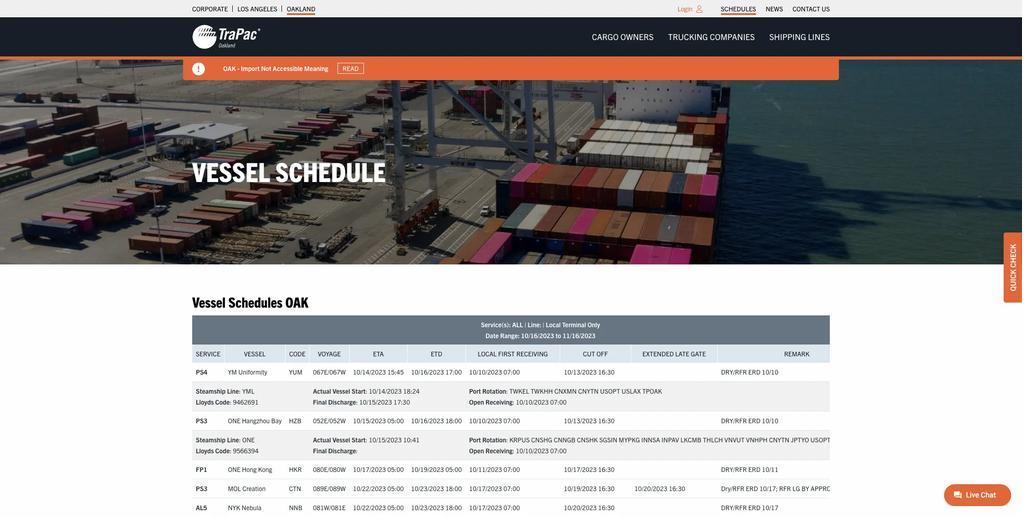 Task type: describe. For each thing, give the bounding box(es) containing it.
ym uniformity
[[228, 368, 267, 376]]

thlch
[[703, 436, 723, 444]]

07:00 inside port rotation : krpus cnshg cnngb cnshk sgsin mypkg innsa inpav lkcmb thlch vnvut vnhph cnytn jptyo usopt uslax tpoak open receiving : 10/10/2023 07:00
[[550, 447, 567, 455]]

10:41
[[403, 436, 420, 444]]

dry/rfr erd 10/11
[[721, 466, 779, 474]]

10/11/2023 07:00
[[469, 466, 520, 474]]

schedule
[[276, 155, 386, 188]]

hong
[[242, 466, 257, 474]]

port rotation : krpus cnshg cnngb cnshk sgsin mypkg innsa inpav lkcmb thlch vnvut vnhph cnytn jptyo usopt uslax tpoak open receiving : 10/10/2023 07:00
[[469, 436, 873, 455]]

contact us
[[793, 5, 830, 13]]

ctn
[[289, 485, 301, 493]]

service(s):
[[481, 321, 511, 329]]

open inside port rotation : twkel twkhh cnxmn cnytn usopt uslax tpoak open receiving : 10/10/2023 07:00
[[469, 398, 484, 406]]

remark
[[784, 350, 810, 358]]

10/22/2023 05:00 for 089e/089w
[[353, 485, 404, 493]]

1 horizontal spatial 10/20/2023
[[635, 485, 668, 493]]

-
[[237, 64, 240, 72]]

eta
[[373, 350, 384, 358]]

port for port rotation : krpus cnshg cnngb cnshk sgsin mypkg innsa inpav lkcmb thlch vnvut vnhph cnytn jptyo usopt uslax tpoak open receiving : 10/10/2023 07:00
[[469, 436, 481, 444]]

extended late gate
[[643, 350, 706, 358]]

krpus
[[510, 436, 530, 444]]

vessel for vessel schedule
[[192, 155, 270, 188]]

line for 9462691
[[227, 387, 239, 395]]

usopt inside port rotation : twkel twkhh cnxmn cnytn usopt uslax tpoak open receiving : 10/10/2023 07:00
[[600, 387, 620, 395]]

port for port rotation : twkel twkhh cnxmn cnytn usopt uslax tpoak open receiving : 10/10/2023 07:00
[[469, 387, 481, 395]]

inpav
[[662, 436, 679, 444]]

10/17/2023 05:00
[[353, 466, 404, 474]]

: left twkel
[[506, 387, 508, 395]]

menu bar inside banner
[[585, 28, 837, 46]]

light image
[[696, 5, 703, 13]]

discharge for :
[[328, 447, 356, 455]]

10/10/2023 inside port rotation : twkel twkhh cnxmn cnytn usopt uslax tpoak open receiving : 10/10/2023 07:00
[[516, 398, 549, 406]]

date
[[486, 332, 499, 340]]

16:30 for 052e/052w
[[598, 417, 615, 425]]

import
[[241, 64, 260, 72]]

: down 10/15/2023 05:00
[[366, 436, 367, 444]]

vessel for vessel schedules oak
[[192, 293, 226, 311]]

10/16/2023 inside service(s): all | line: | local terminal only date range: 10/16/2023 to 11/16/2023
[[521, 332, 554, 340]]

10/22/2023 for 081w/081e
[[353, 504, 386, 512]]

final for actual vessel start : 10/15/2023 10:41 final discharge :
[[313, 447, 327, 455]]

10/23/2023 18:00 for 089e/089w
[[411, 485, 462, 493]]

erd for 081w/081e
[[749, 504, 761, 512]]

081w/081e
[[313, 504, 346, 512]]

10/23/2023 for 089e/089w
[[411, 485, 444, 493]]

tpoak inside port rotation : krpus cnshg cnngb cnshk sgsin mypkg innsa inpav lkcmb thlch vnvut vnhph cnytn jptyo usopt uslax tpoak open receiving : 10/10/2023 07:00
[[853, 436, 873, 444]]

1 vertical spatial schedules
[[229, 293, 283, 311]]

contact
[[793, 5, 821, 13]]

corporate
[[192, 5, 228, 13]]

cnshg
[[531, 436, 553, 444]]

10/10/2023 07:00 for 18:00
[[469, 417, 520, 425]]

07:00 for 080e/080w
[[504, 466, 520, 474]]

nyk
[[228, 504, 240, 512]]

erd for 067e/067w
[[749, 368, 761, 376]]

10/19/2023 for 10/19/2023 16:30
[[564, 485, 597, 493]]

late
[[676, 350, 690, 358]]

al5
[[196, 504, 207, 512]]

10/17/2023 16:30
[[564, 466, 615, 474]]

oakland
[[287, 5, 316, 13]]

terminal
[[562, 321, 586, 329]]

gate
[[691, 350, 706, 358]]

067e/067w
[[313, 368, 346, 376]]

ps4
[[196, 368, 207, 376]]

dry/rfr erd 10/17; rfr lg by approval
[[721, 485, 842, 493]]

dry/rfr erd 10/10 for 10/16/2023 18:00
[[721, 417, 779, 425]]

18:00 for 089e/089w
[[446, 485, 462, 493]]

: left 9462691
[[230, 398, 232, 406]]

10/16/2023 for 10/16/2023 18:00
[[411, 417, 444, 425]]

dry/rfr for 10/19/2023 05:00
[[721, 466, 747, 474]]

: up 9566394
[[239, 436, 241, 444]]

10/10 for 10/16/2023 18:00
[[762, 417, 779, 425]]

lloyds for steamship line : one lloyds code : 9566394
[[196, 447, 214, 455]]

menu bar containing schedules
[[716, 2, 835, 15]]

uslax inside port rotation : krpus cnshg cnngb cnshk sgsin mypkg innsa inpav lkcmb thlch vnvut vnhph cnytn jptyo usopt uslax tpoak open receiving : 10/10/2023 07:00
[[832, 436, 852, 444]]

cnxmn
[[555, 387, 577, 395]]

dry/rfr for 10/16/2023 17:00
[[721, 368, 747, 376]]

10/14/2023 inside the actual vessel start : 10/14/2023 18:24 final discharge : 10/15/2023 17:30
[[369, 387, 402, 395]]

companies
[[710, 31, 755, 42]]

uniformity
[[238, 368, 267, 376]]

quick check link
[[1004, 233, 1022, 303]]

: up 10/17/2023 05:00
[[356, 447, 358, 455]]

1 horizontal spatial 10/20/2023 16:30
[[635, 485, 686, 493]]

trucking
[[668, 31, 708, 42]]

innsa
[[642, 436, 660, 444]]

read link
[[337, 63, 364, 74]]

nyk nebula
[[228, 504, 262, 512]]

quick
[[1009, 270, 1018, 292]]

shipping
[[770, 31, 806, 42]]

news link
[[766, 2, 783, 15]]

nebula
[[242, 504, 262, 512]]

angeles
[[250, 5, 277, 13]]

cnngb
[[554, 436, 576, 444]]

: down twkel
[[513, 398, 515, 406]]

16:30 down port rotation : krpus cnshg cnngb cnshk sgsin mypkg innsa inpav lkcmb thlch vnvut vnhph cnytn jptyo usopt uslax tpoak open receiving : 10/10/2023 07:00
[[669, 485, 686, 493]]

only
[[588, 321, 600, 329]]

10/17;
[[760, 485, 778, 493]]

news
[[766, 5, 783, 13]]

vnvut
[[725, 436, 745, 444]]

05:00 for 080e/080w
[[388, 466, 404, 474]]

oakland image
[[192, 24, 261, 50]]

los
[[238, 5, 249, 13]]

off
[[597, 350, 608, 358]]

1 vertical spatial 10/15/2023
[[353, 417, 386, 425]]

read
[[343, 64, 359, 72]]

10/13/2023 for 10/16/2023 18:00
[[564, 417, 597, 425]]

vessel inside the actual vessel start : 10/14/2023 18:24 final discharge : 10/15/2023 17:30
[[333, 387, 350, 395]]

login link
[[678, 5, 693, 13]]

9462691
[[233, 398, 259, 406]]

07:00 for 081w/081e
[[504, 504, 520, 512]]

schedules link
[[721, 2, 756, 15]]

erd for 052e/052w
[[749, 417, 761, 425]]

: left krpus
[[506, 436, 508, 444]]

17:00
[[446, 368, 462, 376]]

10/15/2023 05:00
[[353, 417, 404, 425]]

0 vertical spatial schedules
[[721, 5, 756, 13]]

10/15/2023 inside actual vessel start : 10/15/2023 10:41 final discharge :
[[369, 436, 402, 444]]

07:00 for 067e/067w
[[504, 368, 520, 376]]

10/16/2023 17:00
[[411, 368, 462, 376]]

steamship for steamship line : one lloyds code : 9566394
[[196, 436, 226, 444]]

receiving inside port rotation : krpus cnshg cnngb cnshk sgsin mypkg innsa inpav lkcmb thlch vnvut vnhph cnytn jptyo usopt uslax tpoak open receiving : 10/10/2023 07:00
[[486, 447, 513, 455]]

nnb
[[289, 504, 303, 512]]

vnhph
[[746, 436, 768, 444]]

accessible
[[273, 64, 303, 72]]

not
[[261, 64, 271, 72]]

10/17
[[762, 504, 779, 512]]

mol creation
[[228, 485, 266, 493]]

line:
[[528, 321, 541, 329]]

twkhh
[[531, 387, 553, 395]]

lines
[[808, 31, 830, 42]]

10/14/2023 15:45
[[353, 368, 404, 376]]

10/10/2023 inside port rotation : krpus cnshg cnngb cnshk sgsin mypkg innsa inpav lkcmb thlch vnvut vnhph cnytn jptyo usopt uslax tpoak open receiving : 10/10/2023 07:00
[[516, 447, 549, 455]]

oak - import not accessible meaning
[[223, 64, 328, 72]]

range:
[[500, 332, 520, 340]]

ym
[[228, 368, 237, 376]]

oak inside banner
[[223, 64, 236, 72]]

10/23/2023 18:00 for 081w/081e
[[411, 504, 462, 512]]

kong
[[258, 466, 272, 474]]

oakland link
[[287, 2, 316, 15]]

approval
[[811, 485, 842, 493]]

actual for actual vessel start : 10/14/2023 18:24 final discharge : 10/15/2023 17:30
[[313, 387, 331, 395]]

receiving inside port rotation : twkel twkhh cnxmn cnytn usopt uslax tpoak open receiving : 10/10/2023 07:00
[[486, 398, 513, 406]]

vessel inside actual vessel start : 10/15/2023 10:41 final discharge :
[[333, 436, 350, 444]]

vessel for vessel
[[244, 350, 266, 358]]

10/13/2023 16:30 for 18:00
[[564, 417, 615, 425]]

cargo
[[592, 31, 619, 42]]

one for hong
[[228, 466, 241, 474]]

corporate link
[[192, 2, 228, 15]]



Task type: vqa. For each thing, say whether or not it's contained in the screenshot.


Task type: locate. For each thing, give the bounding box(es) containing it.
2 steamship from the top
[[196, 436, 226, 444]]

1 vertical spatial line
[[227, 436, 239, 444]]

10/10
[[762, 368, 779, 376], [762, 417, 779, 425]]

ps3 for mol creation
[[196, 485, 207, 493]]

2 vertical spatial 10/16/2023
[[411, 417, 444, 425]]

10/13/2023 16:30 up cnshk
[[564, 417, 615, 425]]

hzb
[[289, 417, 302, 425]]

10/10/2023 07:00
[[469, 368, 520, 376], [469, 417, 520, 425]]

by
[[802, 485, 810, 493]]

10/15/2023 down 10/15/2023 05:00
[[369, 436, 402, 444]]

07:00 inside port rotation : twkel twkhh cnxmn cnytn usopt uslax tpoak open receiving : 10/10/2023 07:00
[[550, 398, 567, 406]]

dry/rfr for 10/23/2023 18:00
[[721, 504, 747, 512]]

1 vertical spatial final
[[313, 447, 327, 455]]

rotation inside port rotation : twkel twkhh cnxmn cnytn usopt uslax tpoak open receiving : 10/10/2023 07:00
[[483, 387, 506, 395]]

1 vertical spatial 18:00
[[446, 485, 462, 493]]

05:00 for 052e/052w
[[388, 417, 404, 425]]

10/17/2023 07:00 for 10/19/2023 16:30
[[469, 485, 520, 493]]

0 vertical spatial uslax
[[622, 387, 641, 395]]

0 vertical spatial 10/20/2023 16:30
[[635, 485, 686, 493]]

check
[[1009, 244, 1018, 268]]

1 vertical spatial 10/13/2023
[[564, 417, 597, 425]]

10/10/2023 07:00 for 17:00
[[469, 368, 520, 376]]

2 discharge from the top
[[328, 447, 356, 455]]

0 horizontal spatial uslax
[[622, 387, 641, 395]]

line left the yml
[[227, 387, 239, 395]]

steamship for steamship line : yml lloyds code : 9462691
[[196, 387, 226, 395]]

10/14/2023 up '17:30'
[[369, 387, 402, 395]]

0 horizontal spatial 10/19/2023
[[411, 466, 444, 474]]

10/11/2023
[[469, 466, 502, 474]]

cnytn right cnxmn
[[578, 387, 599, 395]]

port left twkel
[[469, 387, 481, 395]]

open inside port rotation : krpus cnshg cnngb cnshk sgsin mypkg innsa inpav lkcmb thlch vnvut vnhph cnytn jptyo usopt uslax tpoak open receiving : 10/10/2023 07:00
[[469, 447, 484, 455]]

cnytn left jptyo
[[769, 436, 790, 444]]

trucking companies
[[668, 31, 755, 42]]

2 final from the top
[[313, 447, 327, 455]]

0 horizontal spatial oak
[[223, 64, 236, 72]]

10/20/2023 16:30 down port rotation : krpus cnshg cnngb cnshk sgsin mypkg innsa inpav lkcmb thlch vnvut vnhph cnytn jptyo usopt uslax tpoak open receiving : 10/10/2023 07:00
[[635, 485, 686, 493]]

0 vertical spatial 10/13/2023 16:30
[[564, 368, 615, 376]]

menu bar down the light 'image'
[[585, 28, 837, 46]]

1 rotation from the top
[[483, 387, 506, 395]]

receiving down twkel
[[486, 398, 513, 406]]

usopt down off
[[600, 387, 620, 395]]

0 vertical spatial discharge
[[328, 398, 356, 406]]

1 vertical spatial one
[[242, 436, 255, 444]]

10/19/2023 down 10/17/2023 16:30
[[564, 485, 597, 493]]

hangzhou
[[242, 417, 270, 425]]

dry/rfr erd 10/10 for 10/16/2023 17:00
[[721, 368, 779, 376]]

one for hangzhou
[[228, 417, 241, 425]]

0 vertical spatial lloyds
[[196, 398, 214, 406]]

10/16/2023 down the etd
[[411, 368, 444, 376]]

10/22/2023 05:00 for 081w/081e
[[353, 504, 404, 512]]

1 horizontal spatial 10/19/2023
[[564, 485, 597, 493]]

line up 9566394
[[227, 436, 239, 444]]

16:30 down 10/19/2023 16:30
[[598, 504, 615, 512]]

10/10 for 10/16/2023 17:00
[[762, 368, 779, 376]]

2 actual from the top
[[313, 436, 331, 444]]

1 steamship from the top
[[196, 387, 226, 395]]

0 vertical spatial 10/23/2023 18:00
[[411, 485, 462, 493]]

0 horizontal spatial usopt
[[600, 387, 620, 395]]

trucking companies link
[[661, 28, 762, 46]]

0 vertical spatial 10/15/2023
[[359, 398, 392, 406]]

1 vertical spatial 10/20/2023 16:30
[[564, 504, 615, 512]]

lg
[[793, 485, 800, 493]]

1 final from the top
[[313, 398, 327, 406]]

10/10/2023 07:00 down first
[[469, 368, 520, 376]]

|
[[525, 321, 526, 329], [543, 321, 544, 329]]

16:30 up sgsin
[[598, 417, 615, 425]]

18:00 for 081w/081e
[[446, 504, 462, 512]]

1 vertical spatial menu bar
[[585, 28, 837, 46]]

service
[[196, 350, 220, 358]]

menu bar
[[716, 2, 835, 15], [585, 28, 837, 46]]

0 vertical spatial 10/19/2023
[[411, 466, 444, 474]]

1 vertical spatial 10/22/2023
[[353, 504, 386, 512]]

1 vertical spatial cnytn
[[769, 436, 790, 444]]

discharge inside the actual vessel start : 10/14/2023 18:24 final discharge : 10/15/2023 17:30
[[328, 398, 356, 406]]

erd for 080e/080w
[[749, 466, 761, 474]]

0 vertical spatial final
[[313, 398, 327, 406]]

banner
[[0, 17, 1022, 80]]

07:00
[[504, 368, 520, 376], [550, 398, 567, 406], [504, 417, 520, 425], [550, 447, 567, 455], [504, 466, 520, 474], [504, 485, 520, 493], [504, 504, 520, 512]]

10/17/2023 07:00 for 10/20/2023 16:30
[[469, 504, 520, 512]]

code inside steamship line : yml lloyds code : 9462691
[[215, 398, 230, 406]]

10/13/2023 up cnshk
[[564, 417, 597, 425]]

jptyo
[[791, 436, 809, 444]]

1 vertical spatial uslax
[[832, 436, 852, 444]]

0 vertical spatial 10/13/2023
[[564, 368, 597, 376]]

final up the 052e/052w
[[313, 398, 327, 406]]

sgsin
[[600, 436, 618, 444]]

1 vertical spatial receiving
[[486, 398, 513, 406]]

1 ps3 from the top
[[196, 417, 207, 425]]

cnytn inside port rotation : twkel twkhh cnxmn cnytn usopt uslax tpoak open receiving : 10/10/2023 07:00
[[578, 387, 599, 395]]

05:00 for 089e/089w
[[388, 485, 404, 493]]

0 vertical spatial steamship
[[196, 387, 226, 395]]

1 horizontal spatial schedules
[[721, 5, 756, 13]]

0 vertical spatial 10/20/2023
[[635, 485, 668, 493]]

2 port from the top
[[469, 436, 481, 444]]

discharge up the 052e/052w
[[328, 398, 356, 406]]

0 vertical spatial port
[[469, 387, 481, 395]]

2 dry/rfr erd 10/10 from the top
[[721, 417, 779, 425]]

1 vertical spatial 10/19/2023
[[564, 485, 597, 493]]

1 vertical spatial lloyds
[[196, 447, 214, 455]]

0 horizontal spatial 10/20/2023
[[564, 504, 597, 512]]

steamship up the fp1
[[196, 436, 226, 444]]

cut
[[583, 350, 595, 358]]

los angeles link
[[238, 2, 277, 15]]

lloyds
[[196, 398, 214, 406], [196, 447, 214, 455]]

2 lloyds from the top
[[196, 447, 214, 455]]

0 vertical spatial code
[[289, 350, 306, 358]]

0 vertical spatial one
[[228, 417, 241, 425]]

ps3 for one hangzhou bay
[[196, 417, 207, 425]]

10/19/2023 down the 10:41
[[411, 466, 444, 474]]

1 10/22/2023 05:00 from the top
[[353, 485, 404, 493]]

tpoak inside port rotation : twkel twkhh cnxmn cnytn usopt uslax tpoak open receiving : 10/10/2023 07:00
[[643, 387, 662, 395]]

lloyds for steamship line : yml lloyds code : 9462691
[[196, 398, 214, 406]]

2 dry/rfr from the top
[[721, 417, 747, 425]]

discharge inside actual vessel start : 10/15/2023 10:41 final discharge :
[[328, 447, 356, 455]]

0 vertical spatial receiving
[[517, 350, 548, 358]]

1 dry/rfr erd 10/10 from the top
[[721, 368, 779, 376]]

los angeles
[[238, 5, 277, 13]]

lloyds down ps4
[[196, 398, 214, 406]]

0 vertical spatial menu bar
[[716, 2, 835, 15]]

: left 9566394
[[230, 447, 232, 455]]

2 10/23/2023 from the top
[[411, 504, 444, 512]]

tpoak
[[643, 387, 662, 395], [853, 436, 873, 444]]

2 10/13/2023 from the top
[[564, 417, 597, 425]]

1 | from the left
[[525, 321, 526, 329]]

code for : one
[[215, 447, 230, 455]]

lloyds inside steamship line : one lloyds code : 9566394
[[196, 447, 214, 455]]

2 vertical spatial receiving
[[486, 447, 513, 455]]

10/13/2023 16:30 for 17:00
[[564, 368, 615, 376]]

steamship line : one lloyds code : 9566394
[[196, 436, 259, 455]]

0 vertical spatial usopt
[[600, 387, 620, 395]]

0 horizontal spatial local
[[478, 350, 497, 358]]

one left hangzhou
[[228, 417, 241, 425]]

1 horizontal spatial oak
[[286, 293, 308, 311]]

2 open from the top
[[469, 447, 484, 455]]

code left 9462691
[[215, 398, 230, 406]]

16:30 down off
[[598, 368, 615, 376]]

lkcmb
[[681, 436, 702, 444]]

line for 9566394
[[227, 436, 239, 444]]

code inside steamship line : one lloyds code : 9566394
[[215, 447, 230, 455]]

banner containing cargo owners
[[0, 17, 1022, 80]]

0 vertical spatial 10/14/2023
[[353, 368, 386, 376]]

2 vertical spatial one
[[228, 466, 241, 474]]

1 vertical spatial 10/23/2023
[[411, 504, 444, 512]]

3 18:00 from the top
[[446, 504, 462, 512]]

1 10/13/2023 16:30 from the top
[[564, 368, 615, 376]]

0 vertical spatial 10/22/2023
[[353, 485, 386, 493]]

10/16/2023 for 10/16/2023 17:00
[[411, 368, 444, 376]]

erd for 089e/089w
[[746, 485, 758, 493]]

ps3 down steamship line : yml lloyds code : 9462691
[[196, 417, 207, 425]]

10/15/2023 inside the actual vessel start : 10/14/2023 18:24 final discharge : 10/15/2023 17:30
[[359, 398, 392, 406]]

10/19/2023 for 10/19/2023 05:00
[[411, 466, 444, 474]]

final up 080e/080w
[[313, 447, 327, 455]]

1 line from the top
[[227, 387, 239, 395]]

start for :
[[352, 436, 366, 444]]

10/15/2023 up actual vessel start : 10/15/2023 10:41 final discharge :
[[353, 417, 386, 425]]

one left hong
[[228, 466, 241, 474]]

1 vertical spatial 10/22/2023 05:00
[[353, 504, 404, 512]]

2 10/10 from the top
[[762, 417, 779, 425]]

10/19/2023 05:00
[[411, 466, 462, 474]]

local down date
[[478, 350, 497, 358]]

0 horizontal spatial |
[[525, 321, 526, 329]]

2 ps3 from the top
[[196, 485, 207, 493]]

17:30
[[394, 398, 410, 406]]

2 line from the top
[[227, 436, 239, 444]]

1 10/22/2023 from the top
[[353, 485, 386, 493]]

1 port from the top
[[469, 387, 481, 395]]

1 horizontal spatial uslax
[[832, 436, 852, 444]]

1 horizontal spatial usopt
[[811, 436, 831, 444]]

07:00 for 052e/052w
[[504, 417, 520, 425]]

07:00 for 089e/089w
[[504, 485, 520, 493]]

start for : 10/15/2023 17:30
[[352, 387, 366, 395]]

10/15/2023 up 10/15/2023 05:00
[[359, 398, 392, 406]]

10/22/2023 for 089e/089w
[[353, 485, 386, 493]]

05:00 for 081w/081e
[[388, 504, 404, 512]]

fp1
[[196, 466, 207, 474]]

to
[[556, 332, 561, 340]]

11/16/2023
[[563, 332, 596, 340]]

1 vertical spatial local
[[478, 350, 497, 358]]

1 10/17/2023 07:00 from the top
[[469, 485, 520, 493]]

discharge for : 10/15/2023 17:30
[[328, 398, 356, 406]]

2 vertical spatial code
[[215, 447, 230, 455]]

dry/rfr erd 10/17
[[721, 504, 779, 512]]

actual down 067e/067w
[[313, 387, 331, 395]]

dry/rfr for 10/16/2023 18:00
[[721, 417, 747, 425]]

16:30 up 10/19/2023 16:30
[[598, 466, 615, 474]]

one
[[228, 417, 241, 425], [242, 436, 255, 444], [228, 466, 241, 474]]

2 rotation from the top
[[483, 436, 506, 444]]

4 dry/rfr from the top
[[721, 504, 747, 512]]

1 actual from the top
[[313, 387, 331, 395]]

actual for actual vessel start : 10/15/2023 10:41 final discharge :
[[313, 436, 331, 444]]

port rotation : twkel twkhh cnxmn cnytn usopt uslax tpoak open receiving : 10/10/2023 07:00
[[469, 387, 662, 406]]

local up to
[[546, 321, 561, 329]]

1 10/23/2023 18:00 from the top
[[411, 485, 462, 493]]

1 vertical spatial usopt
[[811, 436, 831, 444]]

1 open from the top
[[469, 398, 484, 406]]

0 vertical spatial local
[[546, 321, 561, 329]]

0 vertical spatial 10/17/2023 07:00
[[469, 485, 520, 493]]

contact us link
[[793, 2, 830, 15]]

16:30 for 089e/089w
[[598, 485, 615, 493]]

1 10/23/2023 from the top
[[411, 485, 444, 493]]

rotation inside port rotation : krpus cnshg cnngb cnshk sgsin mypkg innsa inpav lkcmb thlch vnvut vnhph cnytn jptyo usopt uslax tpoak open receiving : 10/10/2023 07:00
[[483, 436, 506, 444]]

code for : yml
[[215, 398, 230, 406]]

vessel schedule
[[192, 155, 386, 188]]

rotation for : twkel twkhh cnxmn cnytn usopt uslax tpoak
[[483, 387, 506, 395]]

16:30 down 10/17/2023 16:30
[[598, 485, 615, 493]]

vessel schedules oak
[[192, 293, 308, 311]]

menu bar containing cargo owners
[[585, 28, 837, 46]]

| right all
[[525, 321, 526, 329]]

1 vertical spatial ps3
[[196, 485, 207, 493]]

0 vertical spatial 10/10/2023 07:00
[[469, 368, 520, 376]]

receiving up 10/11/2023 07:00
[[486, 447, 513, 455]]

2 start from the top
[[352, 436, 366, 444]]

port up 10/11/2023
[[469, 436, 481, 444]]

| right the line:
[[543, 321, 544, 329]]

actual down the 052e/052w
[[313, 436, 331, 444]]

port inside port rotation : twkel twkhh cnxmn cnytn usopt uslax tpoak open receiving : 10/10/2023 07:00
[[469, 387, 481, 395]]

0 vertical spatial cnytn
[[578, 387, 599, 395]]

final inside actual vessel start : 10/15/2023 10:41 final discharge :
[[313, 447, 327, 455]]

10/16/2023 down the line:
[[521, 332, 554, 340]]

1 horizontal spatial cnytn
[[769, 436, 790, 444]]

10/13/2023 down cut
[[564, 368, 597, 376]]

0 vertical spatial 10/22/2023 05:00
[[353, 485, 404, 493]]

1 vertical spatial rotation
[[483, 436, 506, 444]]

2 10/23/2023 18:00 from the top
[[411, 504, 462, 512]]

code left 9566394
[[215, 447, 230, 455]]

final inside the actual vessel start : 10/14/2023 18:24 final discharge : 10/15/2023 17:30
[[313, 398, 327, 406]]

lloyds inside steamship line : yml lloyds code : 9462691
[[196, 398, 214, 406]]

0 vertical spatial ps3
[[196, 417, 207, 425]]

0 vertical spatial 10/16/2023
[[521, 332, 554, 340]]

lloyds up the fp1
[[196, 447, 214, 455]]

10/20/2023 16:30 down 10/19/2023 16:30
[[564, 504, 615, 512]]

0 horizontal spatial 10/20/2023 16:30
[[564, 504, 615, 512]]

16:30 for 081w/081e
[[598, 504, 615, 512]]

0 vertical spatial start
[[352, 387, 366, 395]]

10/13/2023 16:30 down cut
[[564, 368, 615, 376]]

open
[[469, 398, 484, 406], [469, 447, 484, 455]]

10/22/2023 05:00
[[353, 485, 404, 493], [353, 504, 404, 512]]

one hong kong
[[228, 466, 272, 474]]

1 vertical spatial oak
[[286, 293, 308, 311]]

0 horizontal spatial schedules
[[229, 293, 283, 311]]

discharge
[[328, 398, 356, 406], [328, 447, 356, 455]]

089e/089w
[[313, 485, 346, 493]]

cnytn
[[578, 387, 599, 395], [769, 436, 790, 444]]

10/23/2023 for 081w/081e
[[411, 504, 444, 512]]

cnytn inside port rotation : krpus cnshg cnngb cnshk sgsin mypkg innsa inpav lkcmb thlch vnvut vnhph cnytn jptyo usopt uslax tpoak open receiving : 10/10/2023 07:00
[[769, 436, 790, 444]]

1 dry/rfr from the top
[[721, 368, 747, 376]]

start inside the actual vessel start : 10/14/2023 18:24 final discharge : 10/15/2023 17:30
[[352, 387, 366, 395]]

1 10/10 from the top
[[762, 368, 779, 376]]

1 10/10/2023 07:00 from the top
[[469, 368, 520, 376]]

1 10/13/2023 from the top
[[564, 368, 597, 376]]

2 vertical spatial 10/15/2023
[[369, 436, 402, 444]]

10/23/2023
[[411, 485, 444, 493], [411, 504, 444, 512]]

rotation for : krpus cnshg cnngb cnshk sgsin mypkg innsa inpav lkcmb thlch vnvut vnhph cnytn jptyo usopt uslax tpoak
[[483, 436, 506, 444]]

1 vertical spatial 10/16/2023
[[411, 368, 444, 376]]

line inside steamship line : yml lloyds code : 9462691
[[227, 387, 239, 395]]

usopt right jptyo
[[811, 436, 831, 444]]

1 vertical spatial tpoak
[[853, 436, 873, 444]]

usopt
[[600, 387, 620, 395], [811, 436, 831, 444]]

: up 10/15/2023 05:00
[[356, 398, 358, 406]]

local first receiving
[[478, 350, 548, 358]]

final for actual vessel start : 10/14/2023 18:24 final discharge : 10/15/2023 17:30
[[313, 398, 327, 406]]

2 10/22/2023 05:00 from the top
[[353, 504, 404, 512]]

10/13/2023 for 10/16/2023 17:00
[[564, 368, 597, 376]]

2 10/10/2023 07:00 from the top
[[469, 417, 520, 425]]

10/19/2023
[[411, 466, 444, 474], [564, 485, 597, 493]]

10/10/2023 07:00 up krpus
[[469, 417, 520, 425]]

10/14/2023
[[353, 368, 386, 376], [369, 387, 402, 395]]

0 vertical spatial open
[[469, 398, 484, 406]]

start down "10/14/2023 15:45"
[[352, 387, 366, 395]]

080e/080w
[[313, 466, 346, 474]]

05:00
[[388, 417, 404, 425], [388, 466, 404, 474], [446, 466, 462, 474], [388, 485, 404, 493], [388, 504, 404, 512]]

cnshk
[[577, 436, 598, 444]]

1 vertical spatial steamship
[[196, 436, 226, 444]]

rotation left krpus
[[483, 436, 506, 444]]

1 vertical spatial 10/20/2023
[[564, 504, 597, 512]]

2 | from the left
[[543, 321, 544, 329]]

1 vertical spatial port
[[469, 436, 481, 444]]

usopt inside port rotation : krpus cnshg cnngb cnshk sgsin mypkg innsa inpav lkcmb thlch vnvut vnhph cnytn jptyo usopt uslax tpoak open receiving : 10/10/2023 07:00
[[811, 436, 831, 444]]

start down 10/15/2023 05:00
[[352, 436, 366, 444]]

receiving down service(s): all | line: | local terminal only date range: 10/16/2023 to 11/16/2023
[[517, 350, 548, 358]]

owners
[[621, 31, 654, 42]]

: left the yml
[[239, 387, 241, 395]]

port
[[469, 387, 481, 395], [469, 436, 481, 444]]

line inside steamship line : one lloyds code : 9566394
[[227, 436, 239, 444]]

0 vertical spatial 10/23/2023
[[411, 485, 444, 493]]

cargo owners link
[[585, 28, 661, 46]]

0 vertical spatial 10/10
[[762, 368, 779, 376]]

yum
[[289, 368, 303, 376]]

16:30 for 080e/080w
[[598, 466, 615, 474]]

16:30 for 067e/067w
[[598, 368, 615, 376]]

menu bar up shipping
[[716, 2, 835, 15]]

uslax inside port rotation : twkel twkhh cnxmn cnytn usopt uslax tpoak open receiving : 10/10/2023 07:00
[[622, 387, 641, 395]]

1 vertical spatial open
[[469, 447, 484, 455]]

0 horizontal spatial cnytn
[[578, 387, 599, 395]]

one inside steamship line : one lloyds code : 9566394
[[242, 436, 255, 444]]

2 18:00 from the top
[[446, 485, 462, 493]]

steamship down ps4
[[196, 387, 226, 395]]

discharge up 080e/080w
[[328, 447, 356, 455]]

1 vertical spatial 10/10
[[762, 417, 779, 425]]

18:00 for 052e/052w
[[446, 417, 462, 425]]

steamship inside steamship line : yml lloyds code : 9462691
[[196, 387, 226, 395]]

1 vertical spatial dry/rfr erd 10/10
[[721, 417, 779, 425]]

1 vertical spatial 10/14/2023
[[369, 387, 402, 395]]

1 vertical spatial 10/10/2023 07:00
[[469, 417, 520, 425]]

solid image
[[192, 63, 205, 76]]

1 start from the top
[[352, 387, 366, 395]]

10/16/2023 up the 10:41
[[411, 417, 444, 425]]

port inside port rotation : krpus cnshg cnngb cnshk sgsin mypkg innsa inpav lkcmb thlch vnvut vnhph cnytn jptyo usopt uslax tpoak open receiving : 10/10/2023 07:00
[[469, 436, 481, 444]]

15:45
[[388, 368, 404, 376]]

shipping lines
[[770, 31, 830, 42]]

rotation
[[483, 387, 506, 395], [483, 436, 506, 444]]

ps3 down the fp1
[[196, 485, 207, 493]]

rfr
[[779, 485, 791, 493]]

10/11
[[762, 466, 779, 474]]

0 vertical spatial dry/rfr erd 10/10
[[721, 368, 779, 376]]

1 vertical spatial 10/17/2023 07:00
[[469, 504, 520, 512]]

1 vertical spatial discharge
[[328, 447, 356, 455]]

1 vertical spatial 10/23/2023 18:00
[[411, 504, 462, 512]]

0 vertical spatial oak
[[223, 64, 236, 72]]

local inside service(s): all | line: | local terminal only date range: 10/16/2023 to 11/16/2023
[[546, 321, 561, 329]]

extended
[[643, 350, 674, 358]]

code up yum
[[289, 350, 306, 358]]

10/16/2023 18:00
[[411, 417, 462, 425]]

0 horizontal spatial tpoak
[[643, 387, 662, 395]]

1 lloyds from the top
[[196, 398, 214, 406]]

start inside actual vessel start : 10/15/2023 10:41 final discharge :
[[352, 436, 366, 444]]

actual inside the actual vessel start : 10/14/2023 18:24 final discharge : 10/15/2023 17:30
[[313, 387, 331, 395]]

: down "10/14/2023 15:45"
[[366, 387, 367, 395]]

1 vertical spatial start
[[352, 436, 366, 444]]

steamship inside steamship line : one lloyds code : 9566394
[[196, 436, 226, 444]]

cargo owners
[[592, 31, 654, 42]]

1 18:00 from the top
[[446, 417, 462, 425]]

ps3
[[196, 417, 207, 425], [196, 485, 207, 493]]

one up 9566394
[[242, 436, 255, 444]]

1 vertical spatial 10/13/2023 16:30
[[564, 417, 615, 425]]

local
[[546, 321, 561, 329], [478, 350, 497, 358]]

16:30
[[598, 368, 615, 376], [598, 417, 615, 425], [598, 466, 615, 474], [598, 485, 615, 493], [669, 485, 686, 493], [598, 504, 615, 512]]

1 horizontal spatial local
[[546, 321, 561, 329]]

10/13/2023
[[564, 368, 597, 376], [564, 417, 597, 425]]

0 vertical spatial tpoak
[[643, 387, 662, 395]]

rotation left twkel
[[483, 387, 506, 395]]

1 discharge from the top
[[328, 398, 356, 406]]

2 10/17/2023 07:00 from the top
[[469, 504, 520, 512]]

vessel
[[192, 155, 270, 188], [192, 293, 226, 311], [244, 350, 266, 358], [333, 387, 350, 395], [333, 436, 350, 444]]

10/19/2023 16:30
[[564, 485, 615, 493]]

one hangzhou bay
[[228, 417, 282, 425]]

0 vertical spatial rotation
[[483, 387, 506, 395]]

2 10/13/2023 16:30 from the top
[[564, 417, 615, 425]]

9566394
[[233, 447, 259, 455]]

2 10/22/2023 from the top
[[353, 504, 386, 512]]

1 horizontal spatial tpoak
[[853, 436, 873, 444]]

hkr
[[289, 466, 302, 474]]

3 dry/rfr from the top
[[721, 466, 747, 474]]

actual inside actual vessel start : 10/15/2023 10:41 final discharge :
[[313, 436, 331, 444]]

: down krpus
[[513, 447, 515, 455]]

10/14/2023 down 'eta'
[[353, 368, 386, 376]]

0 vertical spatial 18:00
[[446, 417, 462, 425]]



